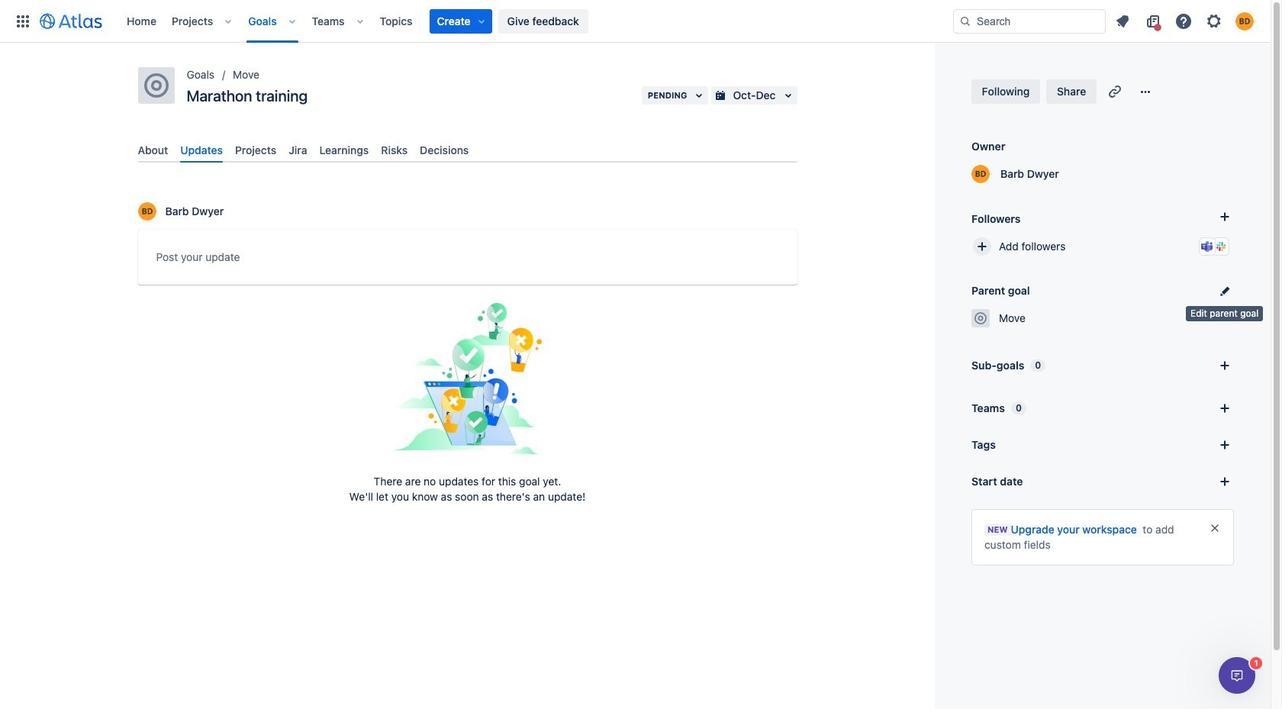Task type: describe. For each thing, give the bounding box(es) containing it.
close banner image
[[1209, 522, 1222, 534]]

more icon image
[[1137, 82, 1155, 101]]

switch to... image
[[14, 12, 32, 30]]

add follower image
[[974, 237, 992, 256]]

add team image
[[1216, 399, 1235, 418]]

settings image
[[1206, 12, 1224, 30]]



Task type: locate. For each thing, give the bounding box(es) containing it.
account image
[[1236, 12, 1255, 30]]

tooltip
[[1187, 306, 1264, 321]]

set start date image
[[1216, 473, 1235, 491]]

slack logo showing nan channels are connected to this goal image
[[1216, 241, 1228, 253]]

dialog
[[1219, 657, 1256, 694]]

move image
[[975, 312, 987, 325]]

top element
[[9, 0, 954, 42]]

Search field
[[954, 9, 1106, 33]]

banner
[[0, 0, 1271, 43]]

Main content area, start typing to enter text. text field
[[156, 248, 779, 272]]

notifications image
[[1114, 12, 1132, 30]]

goal icon image
[[144, 73, 168, 98]]

None search field
[[954, 9, 1106, 33]]

add a follower image
[[1216, 208, 1235, 226]]

msteams logo showing  channels are connected to this goal image
[[1202, 241, 1214, 253]]

help image
[[1175, 12, 1193, 30]]

tab list
[[132, 137, 804, 163]]

search image
[[960, 15, 972, 27]]

add tag image
[[1216, 436, 1235, 454]]



Task type: vqa. For each thing, say whether or not it's contained in the screenshot.
e.g. HR Team, Redesign Project, Team Mango field
no



